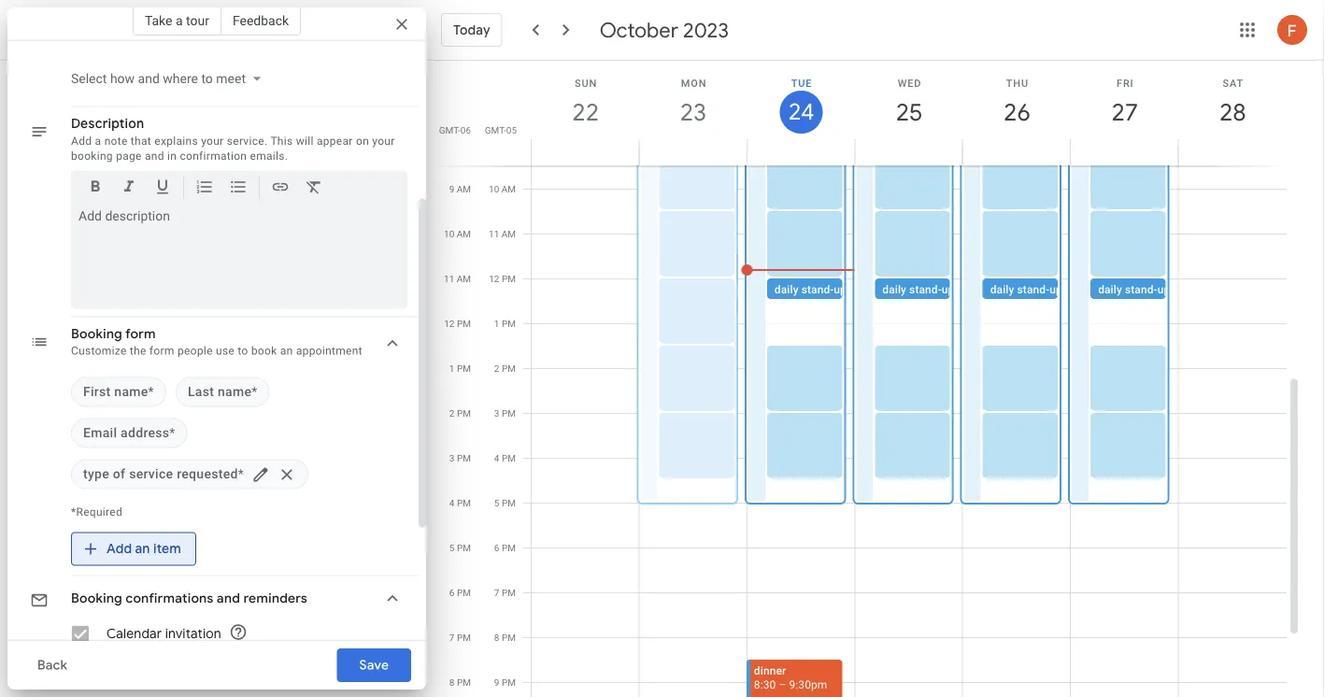 Task type: describe. For each thing, give the bounding box(es) containing it.
4 daily stand-up from the left
[[1099, 283, 1171, 296]]

october
[[600, 17, 679, 43]]

wednesday, october 25 element
[[888, 91, 931, 134]]

email
[[83, 425, 117, 441]]

confirmations
[[126, 590, 214, 607]]

1 daily stand-up from the left
[[775, 283, 847, 296]]

like
[[129, 14, 147, 27]]

grid containing 22
[[434, 61, 1302, 697]]

meet inside would you like to meet in person, via phone, or video conference?
[[163, 14, 190, 27]]

add inside button
[[107, 541, 132, 558]]

wed
[[898, 77, 922, 89]]

2023
[[683, 17, 729, 43]]

name for first name
[[114, 384, 148, 400]]

1 horizontal spatial 3 pm
[[494, 408, 516, 419]]

0 vertical spatial 11
[[489, 229, 500, 240]]

reminders
[[244, 590, 308, 607]]

gmt- for 06
[[439, 124, 461, 136]]

back button
[[22, 643, 82, 688]]

dinner 8:30 – 9:30pm
[[754, 665, 828, 692]]

bold image
[[86, 177, 105, 199]]

add inside description add a note that explains your service. this will appear on your booking page and in confirmation emails.
[[71, 134, 92, 147]]

video
[[317, 14, 345, 27]]

tue
[[792, 77, 813, 89]]

0 horizontal spatial 11 am
[[444, 273, 471, 285]]

9 am
[[449, 184, 471, 195]]

book
[[251, 345, 277, 358]]

1 your from the left
[[201, 134, 224, 147]]

last
[[188, 384, 214, 400]]

today button
[[441, 7, 503, 52]]

0 horizontal spatial 8 pm
[[450, 677, 471, 689]]

0 vertical spatial 8 pm
[[494, 632, 516, 644]]

* for email address
[[170, 425, 175, 441]]

1 vertical spatial 7 pm
[[450, 632, 471, 644]]

1 horizontal spatial 3
[[494, 408, 500, 419]]

1 up from the left
[[834, 283, 847, 296]]

sat 28
[[1219, 77, 1246, 128]]

0 vertical spatial 6
[[494, 543, 500, 554]]

0 vertical spatial 5 pm
[[494, 498, 516, 509]]

9 for 9 pm
[[494, 677, 500, 689]]

saturday, october 28 element
[[1212, 91, 1255, 134]]

0 horizontal spatial 4 pm
[[450, 498, 471, 509]]

25 column header
[[855, 61, 964, 166]]

take
[[145, 13, 172, 28]]

and for how
[[138, 71, 160, 86]]

thu
[[1007, 77, 1029, 89]]

23
[[679, 97, 706, 128]]

will
[[296, 134, 314, 147]]

4 daily stand-up button from the left
[[1091, 279, 1205, 300]]

1 horizontal spatial 11 am
[[489, 229, 516, 240]]

27
[[1111, 97, 1138, 128]]

use
[[216, 345, 235, 358]]

1 horizontal spatial 4 pm
[[494, 453, 516, 464]]

confirmation
[[180, 149, 247, 162]]

0 vertical spatial 2
[[494, 363, 500, 374]]

how
[[110, 71, 135, 86]]

tuesday, october 24, today element
[[780, 91, 823, 134]]

0 vertical spatial 12
[[489, 273, 500, 285]]

in inside would you like to meet in person, via phone, or video conference?
[[193, 14, 202, 27]]

0 vertical spatial 2 pm
[[494, 363, 516, 374]]

you
[[107, 14, 126, 27]]

customize
[[71, 345, 127, 358]]

Description text field
[[79, 208, 400, 302]]

italic image
[[120, 177, 138, 199]]

1 vertical spatial 1 pm
[[450, 363, 471, 374]]

1 vertical spatial 2
[[450, 408, 455, 419]]

1 daily stand-up button from the left
[[767, 279, 882, 300]]

that
[[131, 134, 151, 147]]

people
[[178, 345, 213, 358]]

monday, october 23 element
[[672, 91, 715, 134]]

a inside description add a note that explains your service. this will appear on your booking page and in confirmation emails.
[[95, 134, 101, 147]]

dinner
[[754, 665, 787, 678]]

fri
[[1117, 77, 1134, 89]]

26 column header
[[963, 61, 1072, 166]]

0 horizontal spatial 10
[[444, 229, 455, 240]]

28
[[1219, 97, 1246, 128]]

feedback button
[[221, 6, 301, 36]]

1 horizontal spatial 8
[[494, 632, 500, 644]]

1 vertical spatial 5 pm
[[450, 543, 471, 554]]

0 vertical spatial 5
[[494, 498, 500, 509]]

1 horizontal spatial 6 pm
[[494, 543, 516, 554]]

calendar invitation
[[107, 626, 221, 643]]

2 up from the left
[[942, 283, 955, 296]]

or
[[303, 14, 314, 27]]

page
[[116, 149, 142, 162]]

4 up from the left
[[1158, 283, 1171, 296]]

0 vertical spatial 12 pm
[[489, 273, 516, 285]]

thu 26
[[1003, 77, 1030, 128]]

october 2023
[[600, 17, 729, 43]]

1 vertical spatial 7
[[450, 632, 455, 644]]

description
[[71, 115, 144, 132]]

person,
[[205, 14, 244, 27]]

22
[[571, 97, 598, 128]]

wed 25
[[895, 77, 922, 128]]

select how and where to meet button
[[64, 62, 268, 95]]

explains
[[155, 134, 198, 147]]

service.
[[227, 134, 268, 147]]

2 daily stand-up button from the left
[[875, 279, 989, 300]]

invitation
[[165, 626, 221, 643]]

the
[[130, 345, 146, 358]]

sun 22
[[571, 77, 598, 128]]

item
[[153, 541, 181, 558]]

would you like to meet in person, via phone, or video conference?
[[71, 14, 345, 42]]

1 vertical spatial 1
[[450, 363, 455, 374]]

formatting options toolbar
[[71, 171, 408, 210]]

1 vertical spatial 3
[[450, 453, 455, 464]]

3 daily from the left
[[991, 283, 1015, 296]]

–
[[779, 679, 787, 692]]

add an item button
[[71, 527, 196, 572]]

an inside button
[[135, 541, 150, 558]]

9 for 9 am
[[449, 184, 455, 195]]

0 horizontal spatial 6
[[450, 588, 455, 599]]

name for last name
[[218, 384, 252, 400]]

1 vertical spatial 6 pm
[[450, 588, 471, 599]]

via
[[247, 14, 262, 27]]

4 daily from the left
[[1099, 283, 1123, 296]]

05
[[507, 124, 517, 136]]

9:30pm
[[790, 679, 828, 692]]

of
[[113, 467, 126, 482]]

gmt- for 05
[[485, 124, 507, 136]]

tour
[[186, 13, 209, 28]]

gmt-06
[[439, 124, 471, 136]]

booking
[[71, 149, 113, 162]]

0 horizontal spatial 12 pm
[[444, 318, 471, 330]]

27 column header
[[1071, 61, 1179, 166]]

* for last name
[[252, 384, 258, 400]]

*required
[[71, 505, 123, 518]]

fri 27
[[1111, 77, 1138, 128]]

2 stand- from the left
[[910, 283, 942, 296]]

gmt-05
[[485, 124, 517, 136]]

0 horizontal spatial 10 am
[[444, 229, 471, 240]]

appointment
[[296, 345, 363, 358]]

requested
[[177, 467, 238, 482]]

1 vertical spatial 11
[[444, 273, 455, 285]]

3 daily stand-up from the left
[[991, 283, 1063, 296]]

28 column header
[[1179, 61, 1287, 166]]

0 vertical spatial 10 am
[[489, 184, 516, 195]]

26
[[1003, 97, 1030, 128]]



Task type: locate. For each thing, give the bounding box(es) containing it.
0 vertical spatial 8
[[494, 632, 500, 644]]

to right use
[[238, 345, 248, 358]]

0 vertical spatial form
[[125, 326, 156, 343]]

up
[[834, 283, 847, 296], [942, 283, 955, 296], [1050, 283, 1063, 296], [1158, 283, 1171, 296]]

where
[[163, 71, 198, 86]]

phone,
[[265, 14, 300, 27]]

1 horizontal spatial 1
[[494, 318, 500, 330]]

gmt- right 06
[[485, 124, 507, 136]]

your right on
[[372, 134, 395, 147]]

1
[[494, 318, 500, 330], [450, 363, 455, 374]]

am
[[457, 184, 471, 195], [502, 184, 516, 195], [457, 229, 471, 240], [502, 229, 516, 240], [457, 273, 471, 285]]

8 pm left '9 pm'
[[450, 677, 471, 689]]

* down last name *
[[238, 467, 244, 482]]

1 horizontal spatial 8 pm
[[494, 632, 516, 644]]

1 horizontal spatial your
[[372, 134, 395, 147]]

0 vertical spatial a
[[176, 13, 183, 28]]

an
[[280, 345, 293, 358], [135, 541, 150, 558]]

1 vertical spatial 2 pm
[[450, 408, 471, 419]]

8
[[494, 632, 500, 644], [450, 677, 455, 689]]

this
[[271, 134, 293, 147]]

8 up '9 pm'
[[494, 632, 500, 644]]

1 horizontal spatial a
[[176, 13, 183, 28]]

back
[[37, 657, 67, 674]]

0 horizontal spatial to
[[150, 14, 160, 27]]

0 horizontal spatial 12
[[444, 318, 455, 330]]

9
[[449, 184, 455, 195], [494, 677, 500, 689]]

list item containing first name
[[71, 377, 166, 407]]

3 up from the left
[[1050, 283, 1063, 296]]

thursday, october 26 element
[[996, 91, 1039, 134]]

11 am
[[489, 229, 516, 240], [444, 273, 471, 285]]

would
[[71, 14, 104, 27]]

name
[[114, 384, 148, 400], [218, 384, 252, 400]]

1 horizontal spatial name
[[218, 384, 252, 400]]

an right book
[[280, 345, 293, 358]]

0 horizontal spatial 7 pm
[[450, 632, 471, 644]]

1 horizontal spatial 4
[[494, 453, 500, 464]]

10 right '9 am'
[[489, 184, 500, 195]]

type
[[83, 467, 109, 482]]

2 name from the left
[[218, 384, 252, 400]]

0 vertical spatial in
[[193, 14, 202, 27]]

1 vertical spatial 6
[[450, 588, 455, 599]]

1 daily from the left
[[775, 283, 799, 296]]

1 vertical spatial 11 am
[[444, 273, 471, 285]]

select
[[71, 71, 107, 86]]

and inside description add a note that explains your service. this will appear on your booking page and in confirmation emails.
[[145, 149, 164, 162]]

remove formatting image
[[305, 177, 323, 199]]

0 horizontal spatial 5 pm
[[450, 543, 471, 554]]

add down *required
[[107, 541, 132, 558]]

0 vertical spatial 7 pm
[[494, 588, 516, 599]]

0 vertical spatial 4
[[494, 453, 500, 464]]

1 horizontal spatial 7
[[494, 588, 500, 599]]

3 stand- from the left
[[1018, 283, 1050, 296]]

in inside description add a note that explains your service. this will appear on your booking page and in confirmation emails.
[[167, 149, 177, 162]]

booking up calendar
[[71, 590, 122, 607]]

0 vertical spatial 7
[[494, 588, 500, 599]]

24
[[788, 97, 813, 127]]

0 vertical spatial 4 pm
[[494, 453, 516, 464]]

1 horizontal spatial 10
[[489, 184, 500, 195]]

last name *
[[188, 384, 258, 400]]

first name *
[[83, 384, 154, 400]]

name right 'last'
[[218, 384, 252, 400]]

* down book
[[252, 384, 258, 400]]

1 vertical spatial and
[[145, 149, 164, 162]]

1 horizontal spatial 1 pm
[[494, 318, 516, 330]]

a up booking
[[95, 134, 101, 147]]

3 daily stand-up button from the left
[[983, 279, 1097, 300]]

meet
[[163, 14, 190, 27], [216, 71, 246, 86]]

2 daily stand-up from the left
[[883, 283, 955, 296]]

form right the
[[150, 345, 175, 358]]

a left tour
[[176, 13, 183, 28]]

mon 23
[[679, 77, 707, 128]]

10 am
[[489, 184, 516, 195], [444, 229, 471, 240]]

list item containing email address
[[71, 418, 188, 448]]

0 vertical spatial to
[[150, 14, 160, 27]]

1 horizontal spatial to
[[201, 71, 213, 86]]

booking form customize the form people use to book an appointment
[[71, 326, 363, 358]]

12
[[489, 273, 500, 285], [444, 318, 455, 330]]

1 vertical spatial 10
[[444, 229, 455, 240]]

1 horizontal spatial 5
[[494, 498, 500, 509]]

sunday, october 22 element
[[564, 91, 607, 134]]

0 horizontal spatial 6 pm
[[450, 588, 471, 599]]

booking inside booking form customize the form people use to book an appointment
[[71, 326, 122, 343]]

booking
[[71, 326, 122, 343], [71, 590, 122, 607]]

1 vertical spatial meet
[[216, 71, 246, 86]]

2 horizontal spatial to
[[238, 345, 248, 358]]

and
[[138, 71, 160, 86], [145, 149, 164, 162], [217, 590, 240, 607]]

8:30
[[754, 679, 776, 692]]

0 horizontal spatial 1 pm
[[450, 363, 471, 374]]

1 booking from the top
[[71, 326, 122, 343]]

service
[[129, 467, 173, 482]]

23 column header
[[639, 61, 748, 166]]

1 horizontal spatial 11
[[489, 229, 500, 240]]

booking inside dropdown button
[[71, 590, 122, 607]]

* up type of service requested *
[[170, 425, 175, 441]]

1 vertical spatial an
[[135, 541, 150, 558]]

on
[[356, 134, 369, 147]]

0 horizontal spatial your
[[201, 134, 224, 147]]

1 vertical spatial 8 pm
[[450, 677, 471, 689]]

booking confirmations and reminders
[[71, 590, 308, 607]]

0 horizontal spatial 11
[[444, 273, 455, 285]]

3
[[494, 408, 500, 419], [450, 453, 455, 464]]

5
[[494, 498, 500, 509], [450, 543, 455, 554]]

0 vertical spatial 10
[[489, 184, 500, 195]]

add
[[71, 134, 92, 147], [107, 541, 132, 558]]

note
[[104, 134, 128, 147]]

to inside would you like to meet in person, via phone, or video conference?
[[150, 14, 160, 27]]

to right the like at the left of the page
[[150, 14, 160, 27]]

2 vertical spatial and
[[217, 590, 240, 607]]

to inside booking form customize the form people use to book an appointment
[[238, 345, 248, 358]]

select how and where to meet
[[71, 71, 246, 86]]

0 horizontal spatial 1
[[450, 363, 455, 374]]

name right 'first'
[[114, 384, 148, 400]]

10 down '9 am'
[[444, 229, 455, 240]]

1 horizontal spatial gmt-
[[485, 124, 507, 136]]

add up booking
[[71, 134, 92, 147]]

and left reminders
[[217, 590, 240, 607]]

0 vertical spatial an
[[280, 345, 293, 358]]

0 horizontal spatial 5
[[450, 543, 455, 554]]

conference?
[[71, 29, 135, 42]]

emails.
[[250, 149, 288, 162]]

1 pm
[[494, 318, 516, 330], [450, 363, 471, 374]]

and for confirmations
[[217, 590, 240, 607]]

booking for booking form customize the form people use to book an appointment
[[71, 326, 122, 343]]

an left item
[[135, 541, 150, 558]]

1 vertical spatial 12
[[444, 318, 455, 330]]

2 vertical spatial to
[[238, 345, 248, 358]]

1 vertical spatial 12 pm
[[444, 318, 471, 330]]

take a tour
[[145, 13, 209, 28]]

2 daily from the left
[[883, 283, 907, 296]]

1 horizontal spatial meet
[[216, 71, 246, 86]]

06
[[461, 124, 471, 136]]

list item containing last name
[[176, 377, 270, 407]]

1 stand- from the left
[[802, 283, 834, 296]]

0 horizontal spatial an
[[135, 541, 150, 558]]

in
[[193, 14, 202, 27], [167, 149, 177, 162]]

type of service requested *
[[83, 467, 244, 482]]

list item up email address *
[[71, 377, 166, 407]]

0 vertical spatial 6 pm
[[494, 543, 516, 554]]

1 vertical spatial 9
[[494, 677, 500, 689]]

to inside dropdown button
[[201, 71, 213, 86]]

1 horizontal spatial 5 pm
[[494, 498, 516, 509]]

22 column header
[[531, 61, 640, 166]]

4 stand- from the left
[[1126, 283, 1158, 296]]

list item down use
[[176, 377, 270, 407]]

* up address
[[148, 384, 154, 400]]

in left person,
[[193, 14, 202, 27]]

gmt-
[[439, 124, 461, 136], [485, 124, 507, 136]]

0 horizontal spatial 3
[[450, 453, 455, 464]]

list item containing type of service requested
[[71, 460, 309, 489]]

mon
[[681, 77, 707, 89]]

1 horizontal spatial 2 pm
[[494, 363, 516, 374]]

form up the
[[125, 326, 156, 343]]

2 pm
[[494, 363, 516, 374], [450, 408, 471, 419]]

1 gmt- from the left
[[439, 124, 461, 136]]

0 horizontal spatial 2
[[450, 408, 455, 419]]

appear
[[317, 134, 353, 147]]

list item down address
[[71, 460, 309, 489]]

daily stand-up button
[[767, 279, 882, 300], [875, 279, 989, 300], [983, 279, 1097, 300], [1091, 279, 1205, 300]]

address
[[121, 425, 170, 441]]

1 horizontal spatial 6
[[494, 543, 500, 554]]

0 vertical spatial 1 pm
[[494, 318, 516, 330]]

1 vertical spatial 5
[[450, 543, 455, 554]]

0 horizontal spatial 7
[[450, 632, 455, 644]]

1 name from the left
[[114, 384, 148, 400]]

1 horizontal spatial add
[[107, 541, 132, 558]]

meet inside dropdown button
[[216, 71, 246, 86]]

list item up "of"
[[71, 418, 188, 448]]

10 am right '9 am'
[[489, 184, 516, 195]]

1 vertical spatial 3 pm
[[450, 453, 471, 464]]

1 vertical spatial 4
[[450, 498, 455, 509]]

0 horizontal spatial gmt-
[[439, 124, 461, 136]]

0 horizontal spatial a
[[95, 134, 101, 147]]

email address *
[[83, 425, 175, 441]]

add an item
[[107, 541, 181, 558]]

0 horizontal spatial 9
[[449, 184, 455, 195]]

1 vertical spatial a
[[95, 134, 101, 147]]

stand-
[[802, 283, 834, 296], [910, 283, 942, 296], [1018, 283, 1050, 296], [1126, 283, 1158, 296]]

insert link image
[[271, 177, 290, 199]]

* for first name
[[148, 384, 154, 400]]

today
[[453, 22, 491, 38]]

1 vertical spatial add
[[107, 541, 132, 558]]

0 horizontal spatial 2 pm
[[450, 408, 471, 419]]

friday, october 27 element
[[1104, 91, 1147, 134]]

2 gmt- from the left
[[485, 124, 507, 136]]

0 horizontal spatial 3 pm
[[450, 453, 471, 464]]

1 horizontal spatial 7 pm
[[494, 588, 516, 599]]

0 horizontal spatial add
[[71, 134, 92, 147]]

12 pm
[[489, 273, 516, 285], [444, 318, 471, 330]]

1 vertical spatial 8
[[450, 677, 455, 689]]

8 pm
[[494, 632, 516, 644], [450, 677, 471, 689]]

7
[[494, 588, 500, 599], [450, 632, 455, 644]]

list item
[[71, 377, 166, 407], [176, 377, 270, 407], [71, 418, 188, 448], [71, 460, 309, 489]]

sun
[[575, 77, 598, 89]]

10 am down '9 am'
[[444, 229, 471, 240]]

25
[[895, 97, 922, 128]]

1 vertical spatial to
[[201, 71, 213, 86]]

underline image
[[153, 177, 172, 199]]

24 column header
[[747, 61, 856, 166]]

an inside booking form customize the form people use to book an appointment
[[280, 345, 293, 358]]

pm
[[502, 273, 516, 285], [457, 318, 471, 330], [502, 318, 516, 330], [457, 363, 471, 374], [502, 363, 516, 374], [457, 408, 471, 419], [502, 408, 516, 419], [457, 453, 471, 464], [502, 453, 516, 464], [457, 498, 471, 509], [502, 498, 516, 509], [457, 543, 471, 554], [502, 543, 516, 554], [457, 588, 471, 599], [502, 588, 516, 599], [457, 632, 471, 644], [502, 632, 516, 644], [457, 677, 471, 689], [502, 677, 516, 689]]

and right how
[[138, 71, 160, 86]]

0 vertical spatial booking
[[71, 326, 122, 343]]

1 vertical spatial form
[[150, 345, 175, 358]]

sat
[[1223, 77, 1244, 89]]

1 horizontal spatial 2
[[494, 363, 500, 374]]

gmt- left gmt-05
[[439, 124, 461, 136]]

booking for booking confirmations and reminders
[[71, 590, 122, 607]]

1 vertical spatial 4 pm
[[450, 498, 471, 509]]

0 vertical spatial meet
[[163, 14, 190, 27]]

description add a note that explains your service. this will appear on your booking page and in confirmation emails.
[[71, 115, 395, 162]]

2 booking from the top
[[71, 590, 122, 607]]

booking confirmations and reminders button
[[64, 580, 415, 614]]

a inside button
[[176, 13, 183, 28]]

take a tour button
[[133, 6, 221, 36]]

in down "explains"
[[167, 149, 177, 162]]

0 horizontal spatial 8
[[450, 677, 455, 689]]

2 your from the left
[[372, 134, 395, 147]]

0 horizontal spatial in
[[167, 149, 177, 162]]

2
[[494, 363, 500, 374], [450, 408, 455, 419]]

8 pm up '9 pm'
[[494, 632, 516, 644]]

feedback
[[233, 13, 289, 28]]

0 vertical spatial 3
[[494, 408, 500, 419]]

daily
[[775, 283, 799, 296], [883, 283, 907, 296], [991, 283, 1015, 296], [1099, 283, 1123, 296]]

grid
[[434, 61, 1302, 697]]

1 horizontal spatial an
[[280, 345, 293, 358]]

0 horizontal spatial meet
[[163, 14, 190, 27]]

8 left '9 pm'
[[450, 677, 455, 689]]

numbered list image
[[195, 177, 214, 199]]

bulleted list image
[[229, 177, 248, 199]]

your up confirmation
[[201, 134, 224, 147]]

daily stand-up
[[775, 283, 847, 296], [883, 283, 955, 296], [991, 283, 1063, 296], [1099, 283, 1171, 296]]

to right "where"
[[201, 71, 213, 86]]

0 vertical spatial 9
[[449, 184, 455, 195]]

9 pm
[[494, 677, 516, 689]]

first
[[83, 384, 111, 400]]

booking up customize
[[71, 326, 122, 343]]

1 horizontal spatial in
[[193, 14, 202, 27]]

tue 24
[[788, 77, 813, 127]]

and down that
[[145, 149, 164, 162]]

1 horizontal spatial 10 am
[[489, 184, 516, 195]]



Task type: vqa. For each thing, say whether or not it's contained in the screenshot.


